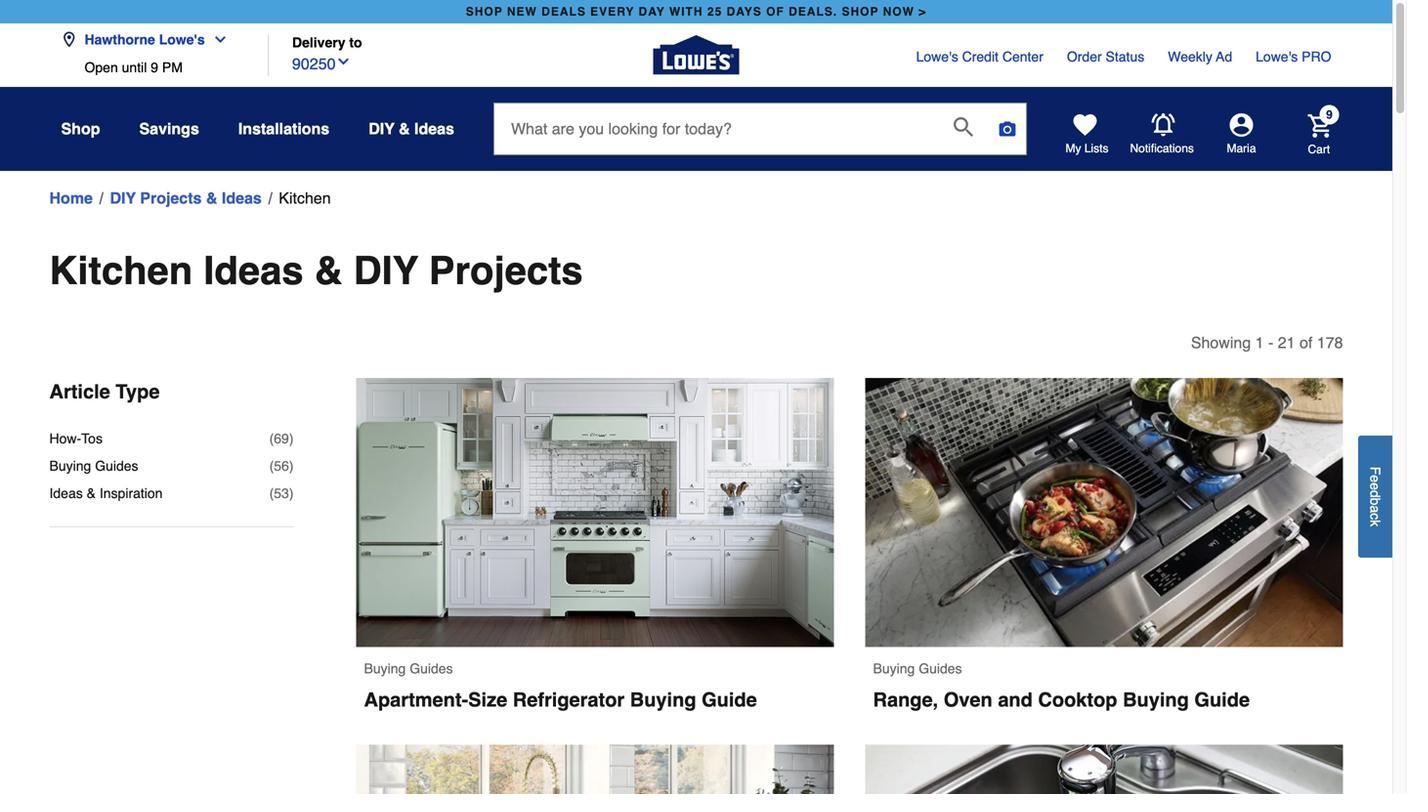 Task type: vqa. For each thing, say whether or not it's contained in the screenshot.
completed
no



Task type: locate. For each thing, give the bounding box(es) containing it.
1 horizontal spatial shop
[[842, 5, 879, 19]]

0 vertical spatial 9
[[151, 60, 158, 75]]

of
[[1300, 334, 1313, 352]]

article
[[49, 381, 110, 403]]

0 horizontal spatial guides
[[95, 458, 138, 474]]

0 horizontal spatial guide
[[702, 689, 757, 711]]

2 e from the top
[[1368, 483, 1384, 490]]

e up the d
[[1368, 475, 1384, 483]]

kitchen down installations button
[[279, 189, 331, 207]]

( down ( 56 )
[[269, 486, 274, 501]]

90250
[[292, 55, 336, 73]]

2 ) from the top
[[289, 458, 294, 474]]

1 horizontal spatial kitchen
[[279, 189, 331, 207]]

1 horizontal spatial guide
[[1195, 689, 1250, 711]]

0 horizontal spatial shop
[[466, 5, 503, 19]]

) down ( 56 )
[[289, 486, 294, 501]]

1 e from the top
[[1368, 475, 1384, 483]]

lowe's left credit
[[916, 49, 959, 65]]

1
[[1256, 334, 1264, 352]]

lowe's credit center
[[916, 49, 1044, 65]]

) for ( 69 )
[[289, 431, 294, 447]]

lowe's home improvement lists image
[[1074, 113, 1097, 137]]

home link
[[49, 187, 93, 210]]

projects
[[140, 189, 202, 207], [429, 248, 583, 293]]

0 vertical spatial (
[[269, 431, 274, 447]]

) up ( 56 )
[[289, 431, 294, 447]]

56
[[274, 458, 289, 474]]

lowe's pro
[[1256, 49, 1332, 65]]

guides up oven
[[919, 661, 962, 677]]

e
[[1368, 475, 1384, 483], [1368, 483, 1384, 490]]

) for ( 53 )
[[289, 486, 294, 501]]

shop button
[[61, 111, 100, 147]]

2 vertical spatial )
[[289, 486, 294, 501]]

2 ( from the top
[[269, 458, 274, 474]]

lists
[[1085, 142, 1109, 155]]

0 horizontal spatial chevron down image
[[205, 32, 228, 47]]

maria
[[1227, 142, 1256, 155]]

0 vertical spatial chevron down image
[[205, 32, 228, 47]]

chevron down image inside 90250 button
[[336, 54, 351, 69]]

kitchen down home link
[[49, 248, 193, 293]]

type
[[116, 381, 160, 403]]

deals
[[542, 5, 586, 19]]

1 horizontal spatial projects
[[429, 248, 583, 293]]

ideas
[[414, 120, 454, 138], [222, 189, 262, 207], [204, 248, 304, 293], [49, 486, 83, 501]]

guide
[[702, 689, 757, 711], [1195, 689, 1250, 711]]

( 69 )
[[269, 431, 294, 447]]

buying up "range,"
[[873, 661, 915, 677]]

buying
[[49, 458, 91, 474], [364, 661, 406, 677], [873, 661, 915, 677], [630, 689, 696, 711], [1123, 689, 1189, 711]]

3 ) from the top
[[289, 486, 294, 501]]

1 shop from the left
[[466, 5, 503, 19]]

1 ) from the top
[[289, 431, 294, 447]]

apartment-
[[364, 689, 468, 711]]

cooktop
[[1038, 689, 1118, 711]]

installations button
[[238, 111, 330, 147]]

0 horizontal spatial kitchen
[[49, 248, 193, 293]]

( up ( 56 )
[[269, 431, 274, 447]]

lowe's left pro on the right top of page
[[1256, 49, 1298, 65]]

1 vertical spatial )
[[289, 458, 294, 474]]

buying guides down "tos"
[[49, 458, 138, 474]]

notifications
[[1130, 142, 1194, 155]]

1 vertical spatial kitchen
[[49, 248, 193, 293]]

ideas & inspiration
[[49, 486, 163, 501]]

buying down how-
[[49, 458, 91, 474]]

buying guides up apartment-
[[364, 661, 453, 677]]

e up b
[[1368, 483, 1384, 490]]

2 shop from the left
[[842, 5, 879, 19]]

1 horizontal spatial buying guides
[[364, 661, 453, 677]]

guides up apartment-
[[410, 661, 453, 677]]

how-tos
[[49, 431, 103, 447]]

lowe's inside lowe's credit center link
[[916, 49, 959, 65]]

lowe's
[[159, 32, 205, 47], [916, 49, 959, 65], [1256, 49, 1298, 65]]

3 ( from the top
[[269, 486, 274, 501]]

diy
[[369, 120, 395, 138], [110, 189, 136, 207], [354, 248, 418, 293]]

0 vertical spatial projects
[[140, 189, 202, 207]]

lowe's inside lowe's pro link
[[1256, 49, 1298, 65]]

and
[[998, 689, 1033, 711]]

lowe's for lowe's pro
[[1256, 49, 1298, 65]]

chevron down image inside hawthorne lowe's button
[[205, 32, 228, 47]]

1 horizontal spatial chevron down image
[[336, 54, 351, 69]]

buying guides up "range,"
[[873, 661, 962, 677]]

( 56 )
[[269, 458, 294, 474]]

status
[[1106, 49, 1145, 65]]

)
[[289, 431, 294, 447], [289, 458, 294, 474], [289, 486, 294, 501]]

25
[[708, 5, 723, 19]]

a
[[1368, 506, 1384, 513]]

1 vertical spatial 9
[[1326, 108, 1333, 122]]

lowe's credit center link
[[916, 47, 1044, 66]]

now
[[883, 5, 915, 19]]

kitchen button
[[279, 187, 331, 210]]

ad
[[1216, 49, 1233, 65]]

buying up apartment-
[[364, 661, 406, 677]]

kitchen for kitchen
[[279, 189, 331, 207]]

lowe's home improvement logo image
[[653, 12, 739, 98]]

buying right "cooktop"
[[1123, 689, 1189, 711]]

showing 1 - 21 of 178
[[1191, 334, 1343, 352]]

2 horizontal spatial buying guides
[[873, 661, 962, 677]]

0 vertical spatial )
[[289, 431, 294, 447]]

9
[[151, 60, 158, 75], [1326, 108, 1333, 122]]

a person cleaning the kitchen sink. image
[[865, 745, 1343, 795]]

buying guides for apartment-size refrigerator buying guide
[[364, 661, 453, 677]]

1 vertical spatial projects
[[429, 248, 583, 293]]

( for 69
[[269, 431, 274, 447]]

shop
[[61, 120, 100, 138]]

f
[[1368, 467, 1384, 475]]

hawthorne
[[85, 32, 155, 47]]

2 vertical spatial (
[[269, 486, 274, 501]]

guides up the 'ideas & inspiration'
[[95, 458, 138, 474]]

diy inside button
[[369, 120, 395, 138]]

1 vertical spatial chevron down image
[[336, 54, 351, 69]]

order
[[1067, 49, 1102, 65]]

1 vertical spatial diy
[[110, 189, 136, 207]]

buying guides
[[49, 458, 138, 474], [364, 661, 453, 677], [873, 661, 962, 677]]

weekly ad link
[[1168, 47, 1233, 66]]

9 left pm
[[151, 60, 158, 75]]

1 horizontal spatial lowe's
[[916, 49, 959, 65]]

0 vertical spatial diy
[[369, 120, 395, 138]]

2 vertical spatial diy
[[354, 248, 418, 293]]

lowe's inside hawthorne lowe's button
[[159, 32, 205, 47]]

1 horizontal spatial guides
[[410, 661, 453, 677]]

0 vertical spatial kitchen
[[279, 189, 331, 207]]

shop left new at the top of page
[[466, 5, 503, 19]]

None search field
[[494, 103, 1027, 173]]

apartment-size refrigerator buying guide
[[364, 689, 757, 711]]

hawthorne lowe's
[[85, 32, 205, 47]]

1 vertical spatial (
[[269, 458, 274, 474]]

lowe's up pm
[[159, 32, 205, 47]]

0 horizontal spatial buying guides
[[49, 458, 138, 474]]

chevron down image
[[205, 32, 228, 47], [336, 54, 351, 69]]

1 ( from the top
[[269, 431, 274, 447]]

9 up cart
[[1326, 108, 1333, 122]]

( down 69
[[269, 458, 274, 474]]

shop left now
[[842, 5, 879, 19]]

shop
[[466, 5, 503, 19], [842, 5, 879, 19]]

Search Query text field
[[495, 104, 938, 154]]

0 horizontal spatial projects
[[140, 189, 202, 207]]

kitchen
[[279, 189, 331, 207], [49, 248, 193, 293]]

kitchen for kitchen ideas & diy projects
[[49, 248, 193, 293]]

2 horizontal spatial guides
[[919, 661, 962, 677]]

range,
[[873, 689, 938, 711]]

0 horizontal spatial lowe's
[[159, 32, 205, 47]]

) down 69
[[289, 458, 294, 474]]

2 horizontal spatial lowe's
[[1256, 49, 1298, 65]]

&
[[399, 120, 410, 138], [206, 189, 217, 207], [314, 248, 343, 293], [87, 486, 96, 501]]



Task type: describe. For each thing, give the bounding box(es) containing it.
( for 56
[[269, 458, 274, 474]]

every
[[591, 5, 635, 19]]

>
[[919, 5, 927, 19]]

pro
[[1302, 49, 1332, 65]]

f e e d b a c k button
[[1359, 436, 1393, 558]]

weekly ad
[[1168, 49, 1233, 65]]

90250 button
[[292, 50, 351, 76]]

diy projects & ideas link
[[110, 187, 262, 210]]

day
[[639, 5, 665, 19]]

guides for (
[[95, 458, 138, 474]]

hawthorne lowe's button
[[61, 20, 236, 60]]

how-
[[49, 431, 81, 447]]

inspiration
[[100, 486, 163, 501]]

ideas inside button
[[414, 120, 454, 138]]

days
[[727, 5, 762, 19]]

camera image
[[998, 119, 1017, 139]]

my
[[1066, 142, 1081, 155]]

69
[[274, 431, 289, 447]]

savings button
[[139, 111, 199, 147]]

a mint green apartment-size refrigerator with bottom freezer in a white kitchen. image
[[356, 378, 834, 647]]

a gas range with several dishes cooking. image
[[865, 378, 1343, 647]]

tos
[[81, 431, 103, 447]]

kitchen ideas & diy projects
[[49, 248, 583, 293]]

k
[[1368, 520, 1384, 527]]

b
[[1368, 498, 1384, 506]]

with
[[669, 5, 703, 19]]

refrigerator
[[513, 689, 625, 711]]

until
[[122, 60, 147, 75]]

21
[[1278, 334, 1296, 352]]

lowe's home improvement notification center image
[[1152, 113, 1175, 137]]

1 guide from the left
[[702, 689, 757, 711]]

pm
[[162, 60, 183, 75]]

buying guides for range, oven and cooktop buying guide
[[873, 661, 962, 677]]

diy for diy & ideas
[[369, 120, 395, 138]]

my lists link
[[1066, 113, 1109, 156]]

delivery to
[[292, 35, 362, 50]]

order status link
[[1067, 47, 1145, 66]]

guides for apartment-size refrigerator buying guide
[[410, 661, 453, 677]]

diy for diy projects & ideas
[[110, 189, 136, 207]]

buying for range, oven and cooktop buying guide
[[873, 661, 915, 677]]

178
[[1317, 334, 1343, 352]]

open until 9 pm
[[85, 60, 183, 75]]

savings
[[139, 120, 199, 138]]

buying right "refrigerator"
[[630, 689, 696, 711]]

( for 53
[[269, 486, 274, 501]]

buying for apartment-size refrigerator buying guide
[[364, 661, 406, 677]]

deals.
[[789, 5, 838, 19]]

open
[[85, 60, 118, 75]]

diy projects & ideas
[[110, 189, 262, 207]]

range, oven and cooktop buying guide
[[873, 689, 1250, 711]]

order status
[[1067, 49, 1145, 65]]

lowe's pro link
[[1256, 47, 1332, 66]]

diy & ideas
[[369, 120, 454, 138]]

2 guide from the left
[[1195, 689, 1250, 711]]

weekly
[[1168, 49, 1213, 65]]

diy & ideas button
[[369, 111, 454, 147]]

shop new deals every day with 25 days of deals. shop now >
[[466, 5, 927, 19]]

1 horizontal spatial 9
[[1326, 108, 1333, 122]]

oven
[[944, 689, 993, 711]]

cart
[[1308, 142, 1330, 156]]

lowe's for lowe's credit center
[[916, 49, 959, 65]]

showing
[[1191, 334, 1251, 352]]

credit
[[962, 49, 999, 65]]

53
[[274, 486, 289, 501]]

f e e d b a c k
[[1368, 467, 1384, 527]]

lowe's home improvement cart image
[[1308, 114, 1332, 138]]

-
[[1269, 334, 1274, 352]]

maria button
[[1195, 113, 1289, 156]]

home
[[49, 189, 93, 207]]

guides for range, oven and cooktop buying guide
[[919, 661, 962, 677]]

) for ( 56 )
[[289, 458, 294, 474]]

& inside button
[[399, 120, 410, 138]]

new
[[507, 5, 537, 19]]

a kitchen with a marble countertop, brown cabinets and a white farmhouse apron front sink. image
[[356, 745, 834, 795]]

center
[[1003, 49, 1044, 65]]

article type
[[49, 381, 160, 403]]

of
[[766, 5, 785, 19]]

0 horizontal spatial 9
[[151, 60, 158, 75]]

my lists
[[1066, 142, 1109, 155]]

buying for (
[[49, 458, 91, 474]]

size
[[468, 689, 507, 711]]

c
[[1368, 513, 1384, 520]]

d
[[1368, 490, 1384, 498]]

delivery
[[292, 35, 345, 50]]

installations
[[238, 120, 330, 138]]

to
[[349, 35, 362, 50]]

location image
[[61, 32, 77, 47]]

search image
[[954, 117, 973, 137]]

buying guides for (
[[49, 458, 138, 474]]

( 53 )
[[269, 486, 294, 501]]

shop new deals every day with 25 days of deals. shop now > link
[[462, 0, 931, 23]]



